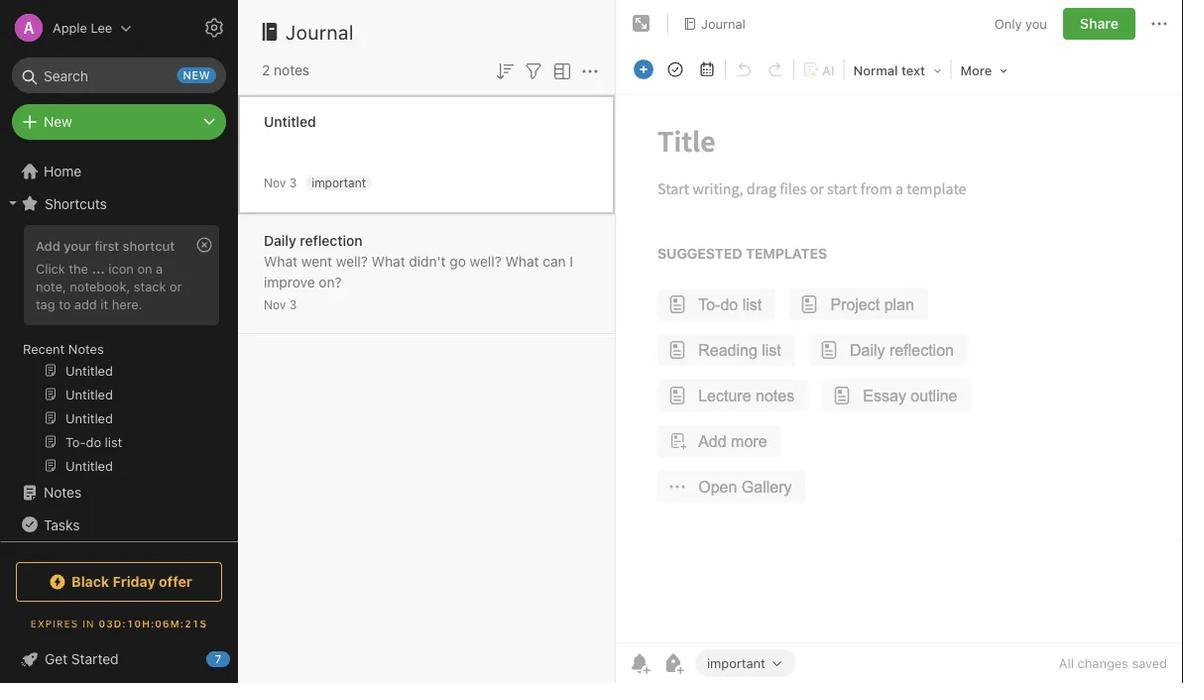 Task type: vqa. For each thing, say whether or not it's contained in the screenshot.
leftmost with
no



Task type: locate. For each thing, give the bounding box(es) containing it.
1 vertical spatial more actions field
[[578, 58, 602, 83]]

nov down improve
[[264, 298, 286, 312]]

2
[[262, 62, 270, 78]]

notes up tasks
[[44, 484, 82, 501]]

normal
[[854, 63, 898, 78]]

3 down improve
[[289, 298, 297, 312]]

1 horizontal spatial what
[[372, 253, 405, 270]]

0 vertical spatial 3
[[289, 176, 297, 190]]

settings image
[[202, 16, 226, 40]]

3
[[289, 176, 297, 190], [289, 298, 297, 312]]

1 horizontal spatial more actions field
[[1148, 8, 1171, 40]]

group containing add your first shortcut
[[0, 219, 229, 485]]

well? down reflection
[[336, 253, 368, 270]]

0 horizontal spatial well?
[[336, 253, 368, 270]]

well? right go
[[470, 253, 502, 270]]

nov
[[264, 176, 286, 190], [264, 298, 286, 312]]

went
[[301, 253, 332, 270]]

0 vertical spatial nov
[[264, 176, 286, 190]]

0 vertical spatial more actions field
[[1148, 8, 1171, 40]]

what down daily
[[264, 253, 298, 270]]

0 horizontal spatial important
[[312, 176, 366, 189]]

get started
[[45, 651, 119, 667]]

more actions field right share button
[[1148, 8, 1171, 40]]

3 up daily
[[289, 176, 297, 190]]

Add filters field
[[522, 58, 545, 83]]

Insert field
[[629, 56, 659, 83]]

what left didn't
[[372, 253, 405, 270]]

journal up notes
[[286, 20, 354, 43]]

nov up daily
[[264, 176, 286, 190]]

in
[[82, 618, 95, 629]]

tasks
[[44, 516, 80, 533]]

add tag image
[[662, 652, 685, 675]]

1 nov 3 from the top
[[264, 176, 297, 190]]

2 well? from the left
[[470, 253, 502, 270]]

started
[[71, 651, 119, 667]]

untitled
[[264, 114, 316, 130]]

2 horizontal spatial what
[[505, 253, 539, 270]]

task image
[[662, 56, 689, 83]]

click the ...
[[36, 261, 105, 276]]

nov 3 down improve
[[264, 298, 297, 312]]

notes right recent
[[68, 341, 104, 356]]

03d:10h:06m:21s
[[99, 618, 207, 629]]

apple
[[53, 20, 87, 35]]

3 what from the left
[[505, 253, 539, 270]]

add a reminder image
[[628, 652, 652, 675]]

more
[[961, 63, 992, 78]]

1 horizontal spatial well?
[[470, 253, 502, 270]]

1 vertical spatial 3
[[289, 298, 297, 312]]

1 vertical spatial notes
[[44, 484, 82, 501]]

note window element
[[616, 0, 1183, 683]]

nov 3
[[264, 176, 297, 190], [264, 298, 297, 312]]

new button
[[12, 104, 226, 140]]

1 nov from the top
[[264, 176, 286, 190]]

click
[[36, 261, 65, 276]]

0 horizontal spatial what
[[264, 253, 298, 270]]

0 horizontal spatial more actions field
[[578, 58, 602, 83]]

all changes saved
[[1059, 656, 1167, 671]]

tree
[[0, 156, 238, 683]]

stack
[[134, 279, 166, 293]]

can
[[543, 253, 566, 270]]

add
[[74, 296, 97, 311]]

journal up calendar event "icon"
[[701, 16, 746, 31]]

well?
[[336, 253, 368, 270], [470, 253, 502, 270]]

it
[[101, 296, 108, 311]]

0 vertical spatial important
[[312, 176, 366, 189]]

what left can
[[505, 253, 539, 270]]

first
[[94, 238, 119, 253]]

important up reflection
[[312, 176, 366, 189]]

lee
[[91, 20, 112, 35]]

icon on a note, notebook, stack or tag to add it here.
[[36, 261, 182, 311]]

what went well? what didn't go well? what can i improve on?
[[264, 253, 573, 291]]

More actions field
[[1148, 8, 1171, 40], [578, 58, 602, 83]]

more actions image
[[578, 59, 602, 83]]

1 horizontal spatial important
[[707, 656, 765, 671]]

1 vertical spatial nov
[[264, 298, 286, 312]]

Help and Learning task checklist field
[[0, 644, 238, 675]]

group
[[0, 219, 229, 485]]

important inside note list element
[[312, 176, 366, 189]]

i
[[570, 253, 573, 270]]

get
[[45, 651, 68, 667]]

1 vertical spatial nov 3
[[264, 298, 297, 312]]

0 vertical spatial notes
[[68, 341, 104, 356]]

group inside tree
[[0, 219, 229, 485]]

add
[[36, 238, 60, 253]]

daily reflection
[[264, 233, 363, 249]]

notes
[[274, 62, 310, 78]]

offer
[[159, 574, 192, 590]]

notes link
[[0, 477, 229, 509]]

go
[[450, 253, 466, 270]]

expand note image
[[630, 12, 654, 36]]

changes
[[1078, 656, 1129, 671]]

to
[[59, 296, 71, 311]]

saved
[[1132, 656, 1167, 671]]

journal inside note list element
[[286, 20, 354, 43]]

important
[[312, 176, 366, 189], [707, 656, 765, 671]]

0 vertical spatial nov 3
[[264, 176, 297, 190]]

on?
[[319, 274, 342, 291]]

only
[[995, 16, 1022, 31]]

1 vertical spatial important
[[707, 656, 765, 671]]

note,
[[36, 279, 66, 293]]

0 horizontal spatial journal
[[286, 20, 354, 43]]

journal
[[701, 16, 746, 31], [286, 20, 354, 43]]

calendar event image
[[693, 56, 721, 83]]

here.
[[112, 296, 142, 311]]

home
[[44, 163, 82, 180]]

reflection
[[300, 233, 363, 249]]

nov 3 up daily
[[264, 176, 297, 190]]

only you
[[995, 16, 1047, 31]]

notes
[[68, 341, 104, 356], [44, 484, 82, 501]]

black friday offer
[[72, 574, 192, 590]]

more actions field right view options field
[[578, 58, 602, 83]]

1 horizontal spatial journal
[[701, 16, 746, 31]]

share
[[1080, 15, 1119, 32]]

what
[[264, 253, 298, 270], [372, 253, 405, 270], [505, 253, 539, 270]]

didn't
[[409, 253, 446, 270]]

7
[[215, 653, 221, 666]]

recent
[[23, 341, 65, 356]]

Account field
[[0, 8, 132, 48]]

important right add tag icon
[[707, 656, 765, 671]]

2 nov 3 from the top
[[264, 298, 297, 312]]

expires
[[31, 618, 79, 629]]

apple lee
[[53, 20, 112, 35]]



Task type: describe. For each thing, give the bounding box(es) containing it.
black
[[72, 574, 109, 590]]

your
[[64, 238, 91, 253]]

text
[[902, 63, 925, 78]]

on
[[137, 261, 152, 276]]

daily
[[264, 233, 296, 249]]

2 nov from the top
[[264, 298, 286, 312]]

journal inside journal button
[[701, 16, 746, 31]]

expires in 03d:10h:06m:21s
[[31, 618, 207, 629]]

important inside button
[[707, 656, 765, 671]]

add filters image
[[522, 59, 545, 83]]

More field
[[954, 56, 1015, 84]]

2 3 from the top
[[289, 298, 297, 312]]

...
[[92, 261, 105, 276]]

friday
[[113, 574, 155, 590]]

1 what from the left
[[264, 253, 298, 270]]

2 notes
[[262, 62, 310, 78]]

Note Editor text field
[[616, 95, 1183, 643]]

Search text field
[[26, 58, 212, 93]]

shortcuts button
[[0, 187, 229, 219]]

2 what from the left
[[372, 253, 405, 270]]

you
[[1026, 16, 1047, 31]]

improve
[[264, 274, 315, 291]]

more actions image
[[1148, 12, 1171, 36]]

1 3 from the top
[[289, 176, 297, 190]]

Heading level field
[[847, 56, 949, 84]]

the
[[69, 261, 88, 276]]

important Tag actions field
[[765, 657, 784, 670]]

1 well? from the left
[[336, 253, 368, 270]]

normal text
[[854, 63, 925, 78]]

tree containing home
[[0, 156, 238, 683]]

Sort options field
[[493, 58, 517, 83]]

icon
[[109, 261, 134, 276]]

recent notes
[[23, 341, 104, 356]]

home link
[[0, 156, 238, 187]]

notebook,
[[70, 279, 130, 293]]

View options field
[[545, 58, 574, 83]]

click to collapse image
[[231, 647, 245, 670]]

shortcut
[[123, 238, 175, 253]]

share button
[[1063, 8, 1136, 40]]

new
[[44, 114, 72, 130]]

black friday offer button
[[16, 562, 222, 602]]

journal button
[[676, 10, 753, 38]]

add your first shortcut
[[36, 238, 175, 253]]

tag
[[36, 296, 55, 311]]

note list element
[[238, 0, 616, 683]]

new search field
[[26, 58, 216, 93]]

tasks button
[[0, 509, 229, 541]]

important button
[[695, 650, 796, 677]]

new
[[183, 69, 210, 82]]

or
[[170, 279, 182, 293]]

a
[[156, 261, 163, 276]]

shortcuts
[[45, 195, 107, 212]]

all
[[1059, 656, 1074, 671]]



